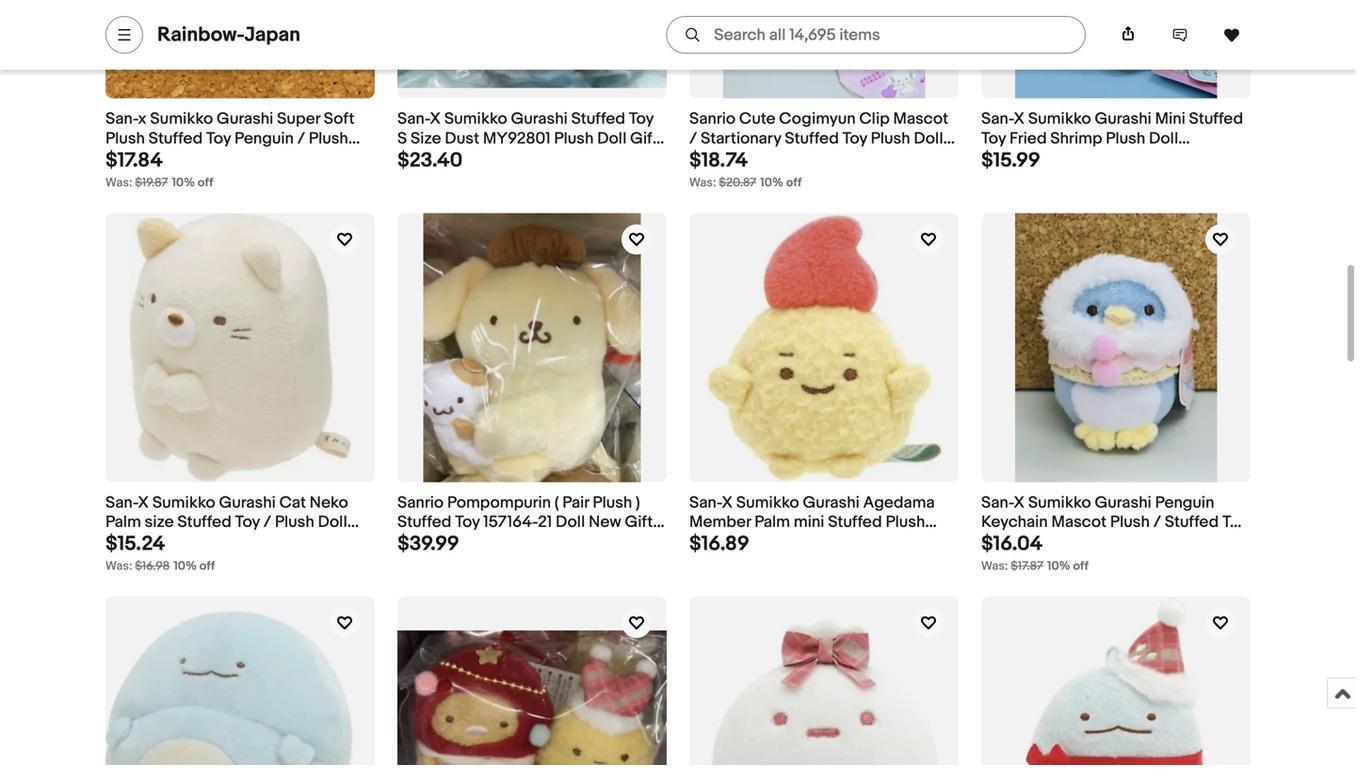 Task type: vqa. For each thing, say whether or not it's contained in the screenshot.
$16.04 was: $17.87 10% off at the right of the page
yes



Task type: describe. For each thing, give the bounding box(es) containing it.
mini
[[794, 513, 825, 533]]

$15.99
[[982, 148, 1041, 173]]

san- for san-x sumikko gurashi agedama member palm mini stuffed plush food kingdom new
[[690, 493, 722, 513]]

toy inside sanrio pompompurin ( pair plush ) stuffed toy 157164-21 doll new gift japan
[[455, 513, 480, 533]]

sanrio pompompurin ( pair plush ) stuffed toy 157164-21 doll new gift japan button
[[398, 493, 667, 552]]

san-x sumikko gurashi stuffed toy s size dust my92801 plush doll gift new anime
[[398, 109, 658, 168]]

$17.84 was: $19.87 10% off
[[105, 148, 213, 190]]

japan inside the sanrio cute cogimyun clip mascot / startionary stuffed toy plush doll japan
[[690, 149, 734, 168]]

toy inside san-x sumikko gurashi cat neko palm size stuffed toy / plush doll japan new
[[235, 513, 260, 533]]

san-x sumikko gurashi mini stuffed toy (strawberry christmas) plush pork cutlet : quick view image
[[398, 631, 667, 766]]

toy inside san-x sumikko gurashi mini stuffed toy fried shrimp plush doll collection new
[[982, 129, 1006, 149]]

san-x sumikko gurashi mini stuffed toy (strawberry christmas) lizard plush new : quick view image
[[982, 597, 1251, 766]]

mini
[[1155, 109, 1186, 129]]

off for $18.74
[[786, 175, 802, 190]]

$18.74
[[690, 148, 748, 173]]

keychain
[[982, 513, 1048, 533]]

san-x sumikko gurashi agedama member palm mini stuffed plush food kingdom new
[[690, 493, 935, 552]]

anime
[[434, 149, 481, 168]]

$16.98
[[135, 559, 170, 574]]

san- for san-x sumikko gurashi mini stuffed toy fried shrimp plush doll collection new
[[982, 109, 1014, 129]]

size
[[411, 129, 441, 149]]

agedama
[[863, 493, 935, 513]]

san- for san-x sumikko gurashi stuffed toy s size dust my92801 plush doll gift new anime
[[398, 109, 430, 129]]

Search all 14,695 items field
[[666, 16, 1086, 54]]

pompompurin
[[447, 493, 551, 513]]

san-x sumikko gurashi mini stuffed toy (strawberry christmas) fukuro plush new : quick view image
[[690, 597, 959, 766]]

japan inside san-x sumikko gurashi penguin keychain mascot plush / stuffed toy doll japan
[[1014, 533, 1059, 552]]

cat
[[279, 493, 306, 513]]

gurashi for stuffed
[[511, 109, 568, 129]]

penguin inside the san-x sumikko gurashi super soft plush stuffed toy penguin / plush doll new
[[235, 129, 294, 149]]

japan up 'super'
[[244, 23, 301, 47]]

soft
[[324, 109, 355, 129]]

off for $16.04
[[1073, 559, 1089, 574]]

palm for size
[[105, 513, 141, 533]]

rainbow-japan link
[[157, 23, 301, 47]]

stuffed inside san-x sumikko gurashi penguin keychain mascot plush / stuffed toy doll japan
[[1165, 513, 1219, 533]]

san-x sumikko gurashi penguin keychain mascot plush / stuffed toy doll japan button
[[982, 493, 1251, 552]]

plush inside san-x sumikko gurashi mini stuffed toy fried shrimp plush doll collection new
[[1106, 129, 1146, 149]]

$15.24
[[105, 532, 165, 557]]

$16.89
[[690, 532, 750, 557]]

doll inside the sanrio cute cogimyun clip mascot / startionary stuffed toy plush doll japan
[[914, 129, 943, 149]]

off for $17.84
[[198, 175, 213, 190]]

rainbow-
[[157, 23, 244, 47]]

new inside san-x sumikko gurashi mini stuffed toy fried shrimp plush doll collection new
[[1062, 149, 1095, 168]]

new inside sanrio pompompurin ( pair plush ) stuffed toy 157164-21 doll new gift japan
[[589, 513, 621, 533]]

sanrio cute cogimyun clip mascot / startionary stuffed toy plush doll japan : quick view image
[[723, 0, 925, 99]]

sumikko for mini
[[736, 493, 799, 513]]

doll inside san-x sumikko gurashi mini stuffed toy fried shrimp plush doll collection new
[[1149, 129, 1179, 149]]

penguin inside san-x sumikko gurashi penguin keychain mascot plush / stuffed toy doll japan
[[1155, 493, 1215, 513]]

$17.84
[[105, 148, 163, 173]]

gurashi for super
[[217, 109, 273, 129]]

was: for $16.04
[[982, 559, 1008, 574]]

member
[[690, 513, 751, 533]]

$19.87
[[135, 175, 168, 190]]

stuffed inside san-x sumikko gurashi mini stuffed toy fried shrimp plush doll collection new
[[1189, 109, 1243, 129]]

was: for $17.84
[[105, 175, 132, 190]]

sanrio cute cogimyun clip mascot / startionary stuffed toy plush doll japan button
[[690, 109, 959, 168]]

japan inside san-x sumikko gurashi cat neko palm size stuffed toy / plush doll japan new
[[105, 533, 150, 552]]

x for san-x sumikko gurashi agedama member palm mini stuffed plush food kingdom new
[[722, 493, 733, 513]]

x
[[138, 109, 147, 129]]

157164-
[[483, 513, 538, 533]]

san-x sumikko gurashi cat neko palm size stuffed toy / plush doll japan new
[[105, 493, 348, 552]]

san-x sumikko gurashi stuffed toy s size dust my92801 plush doll gift new anime button
[[398, 109, 667, 168]]

stuffed inside san-x sumikko gurashi agedama member palm mini stuffed plush food kingdom new
[[828, 513, 882, 533]]

japan inside sanrio pompompurin ( pair plush ) stuffed toy 157164-21 doll new gift japan
[[398, 533, 442, 552]]

sumikko for size
[[444, 109, 507, 129]]

toy inside san-x sumikko gurashi penguin keychain mascot plush / stuffed toy doll japan
[[1223, 513, 1247, 533]]

gurashi for mini
[[1095, 109, 1152, 129]]

san-x sumikko gurashi mini stuffed toy fried shrimp plush doll collection new
[[982, 109, 1243, 168]]

doll inside the san-x sumikko gurashi super soft plush stuffed toy penguin / plush doll new
[[105, 149, 135, 168]]

21
[[538, 513, 552, 533]]

plush inside sanrio pompompurin ( pair plush ) stuffed toy 157164-21 doll new gift japan
[[593, 493, 632, 513]]

)
[[636, 493, 640, 513]]

collection
[[982, 149, 1059, 168]]



Task type: locate. For each thing, give the bounding box(es) containing it.
1 horizontal spatial palm
[[755, 513, 790, 533]]

san- inside san-x sumikko gurashi stuffed toy s size dust my92801 plush doll gift new anime
[[398, 109, 430, 129]]

sumikko up collection
[[1028, 109, 1091, 129]]

1 vertical spatial gift
[[625, 513, 653, 533]]

10% right $17.87
[[1047, 559, 1071, 574]]

/ inside san-x sumikko gurashi cat neko palm size stuffed toy / plush doll japan new
[[263, 513, 271, 533]]

palm for mini
[[755, 513, 790, 533]]

sumikko right x
[[150, 109, 213, 129]]

gift inside sanrio pompompurin ( pair plush ) stuffed toy 157164-21 doll new gift japan
[[625, 513, 653, 533]]

10% right $19.87
[[172, 175, 195, 190]]

doll inside san-x sumikko gurashi cat neko palm size stuffed toy / plush doll japan new
[[318, 513, 347, 533]]

japan
[[244, 23, 301, 47], [690, 149, 734, 168], [105, 533, 150, 552], [398, 533, 442, 552], [1014, 533, 1059, 552]]

size
[[145, 513, 174, 533]]

/ inside san-x sumikko gurashi penguin keychain mascot plush / stuffed toy doll japan
[[1154, 513, 1161, 533]]

new left anime
[[398, 149, 430, 168]]

x for san-x sumikko gurashi stuffed toy s size dust my92801 plush doll gift new anime
[[430, 109, 441, 129]]

off down the sanrio cute cogimyun clip mascot / startionary stuffed toy plush doll japan
[[786, 175, 802, 190]]

x
[[430, 109, 441, 129], [1014, 109, 1025, 129], [138, 493, 149, 513], [722, 493, 733, 513], [1014, 493, 1025, 513]]

san-x sumikko gurashi super soft plush stuffed toy penguin / plush doll new
[[105, 109, 355, 168]]

was: inside $17.84 was: $19.87 10% off
[[105, 175, 132, 190]]

x inside san-x sumikko gurashi penguin keychain mascot plush / stuffed toy doll japan
[[1014, 493, 1025, 513]]

plush inside san-x sumikko gurashi cat neko palm size stuffed toy / plush doll japan new
[[275, 513, 314, 533]]

palm left size
[[105, 513, 141, 533]]

gift inside san-x sumikko gurashi stuffed toy s size dust my92801 plush doll gift new anime
[[630, 129, 658, 149]]

san- for san-x sumikko gurashi super soft plush stuffed toy penguin / plush doll new
[[105, 109, 138, 129]]

japan left 157164-
[[398, 533, 442, 552]]

off
[[198, 175, 213, 190], [786, 175, 802, 190], [199, 559, 215, 574], [1073, 559, 1089, 574]]

san-x sumikko gurashi penguin keychain mascot plush / stuffed toy doll japan : quick view image
[[1015, 213, 1217, 483]]

cogimyun
[[779, 109, 856, 129]]

sumikko inside san-x sumikko gurashi mini stuffed toy fried shrimp plush doll collection new
[[1028, 109, 1091, 129]]

gurashi for cat
[[219, 493, 276, 513]]

saved seller rainbow-japan image
[[1224, 26, 1241, 43]]

10% inside $16.04 was: $17.87 10% off
[[1047, 559, 1071, 574]]

$39.99
[[398, 532, 459, 557]]

off inside "$18.74 was: $20.87 10% off"
[[786, 175, 802, 190]]

san-x sumikko gurashi cat neko palm size stuffed toy / plush doll japan new : quick view image
[[129, 213, 351, 483]]

new inside the san-x sumikko gurashi super soft plush stuffed toy penguin / plush doll new
[[138, 149, 171, 168]]

japan up $16.98
[[105, 533, 150, 552]]

palm
[[105, 513, 141, 533], [755, 513, 790, 533]]

$17.87
[[1011, 559, 1044, 574]]

x up collection
[[1014, 109, 1025, 129]]

10% for $15.24
[[174, 559, 197, 574]]

sumikko inside san-x sumikko gurashi stuffed toy s size dust my92801 plush doll gift new anime
[[444, 109, 507, 129]]

san-x sumikko gurashi penguin keychain mascot plush / stuffed toy doll japan
[[982, 493, 1247, 552]]

1 horizontal spatial penguin
[[1155, 493, 1215, 513]]

was: down $18.74
[[690, 175, 716, 190]]

startionary
[[701, 129, 781, 149]]

(
[[555, 493, 559, 513]]

gurashi inside san-x sumikko gurashi cat neko palm size stuffed toy / plush doll japan new
[[219, 493, 276, 513]]

stuffed inside san-x sumikko gurashi stuffed toy s size dust my92801 plush doll gift new anime
[[571, 109, 625, 129]]

new
[[138, 149, 171, 168], [398, 149, 430, 168], [1062, 149, 1095, 168], [589, 513, 621, 533], [153, 533, 186, 552], [801, 533, 833, 552]]

san- up '$15.99'
[[982, 109, 1014, 129]]

san- inside san-x sumikko gurashi cat neko palm size stuffed toy / plush doll japan new
[[105, 493, 138, 513]]

sumikko up $15.24 was: $16.98 10% off
[[152, 493, 215, 513]]

gurashi inside the san-x sumikko gurashi super soft plush stuffed toy penguin / plush doll new
[[217, 109, 273, 129]]

0 horizontal spatial sanrio
[[398, 493, 444, 513]]

sumikko inside the san-x sumikko gurashi super soft plush stuffed toy penguin / plush doll new
[[150, 109, 213, 129]]

was: inside $15.24 was: $16.98 10% off
[[105, 559, 132, 574]]

neko
[[310, 493, 348, 513]]

sanrio inside sanrio pompompurin ( pair plush ) stuffed toy 157164-21 doll new gift japan
[[398, 493, 444, 513]]

10% for $17.84
[[172, 175, 195, 190]]

1 vertical spatial sanrio
[[398, 493, 444, 513]]

/ inside the san-x sumikko gurashi super soft plush stuffed toy penguin / plush doll new
[[297, 129, 305, 149]]

s
[[398, 129, 407, 149]]

off down san-x sumikko gurashi cat neko palm size stuffed toy / plush doll japan new
[[199, 559, 215, 574]]

san- for san-x sumikko gurashi cat neko palm size stuffed toy / plush doll japan new
[[105, 493, 138, 513]]

toy
[[629, 109, 654, 129], [206, 129, 231, 149], [843, 129, 867, 149], [982, 129, 1006, 149], [235, 513, 260, 533], [455, 513, 480, 533], [1223, 513, 1247, 533]]

sumikko inside san-x sumikko gurashi agedama member palm mini stuffed plush food kingdom new
[[736, 493, 799, 513]]

toy inside the sanrio cute cogimyun clip mascot / startionary stuffed toy plush doll japan
[[843, 129, 867, 149]]

san-x sumikko gurashi stuffed toy s plush doll (pon poko kyomgurumi) lizard new : quick view image
[[105, 612, 375, 766]]

10% for $18.74
[[760, 175, 784, 190]]

gift left $18.74
[[630, 129, 658, 149]]

sumikko for plush
[[1028, 493, 1091, 513]]

new right fried
[[1062, 149, 1095, 168]]

japan up the $20.87
[[690, 149, 734, 168]]

sumikko up kingdom
[[736, 493, 799, 513]]

off right $17.87
[[1073, 559, 1089, 574]]

gurashi inside san-x sumikko gurashi stuffed toy s size dust my92801 plush doll gift new anime
[[511, 109, 568, 129]]

plush
[[105, 129, 145, 149], [309, 129, 348, 149], [554, 129, 594, 149], [871, 129, 910, 149], [1106, 129, 1146, 149], [593, 493, 632, 513], [275, 513, 314, 533], [886, 513, 925, 533], [1110, 513, 1150, 533]]

sanrio up $18.74
[[690, 109, 736, 129]]

1 palm from the left
[[105, 513, 141, 533]]

stuffed inside the san-x sumikko gurashi super soft plush stuffed toy penguin / plush doll new
[[149, 129, 203, 149]]

off inside $16.04 was: $17.87 10% off
[[1073, 559, 1089, 574]]

x inside san-x sumikko gurashi cat neko palm size stuffed toy / plush doll japan new
[[138, 493, 149, 513]]

rainbow-japan
[[157, 23, 301, 47]]

sumikko inside san-x sumikko gurashi cat neko palm size stuffed toy / plush doll japan new
[[152, 493, 215, 513]]

palm left mini
[[755, 513, 790, 533]]

stuffed inside the sanrio cute cogimyun clip mascot / startionary stuffed toy plush doll japan
[[785, 129, 839, 149]]

sumikko up anime
[[444, 109, 507, 129]]

plush inside san-x sumikko gurashi stuffed toy s size dust my92801 plush doll gift new anime
[[554, 129, 594, 149]]

0 horizontal spatial mascot
[[893, 109, 949, 129]]

was: down $17.84 on the top left of page
[[105, 175, 132, 190]]

0 vertical spatial mascot
[[893, 109, 949, 129]]

1 horizontal spatial mascot
[[1052, 513, 1107, 533]]

san- left size
[[105, 493, 138, 513]]

san-x sumikko gurashi super soft plush stuffed toy penguin / plush doll new button
[[105, 109, 375, 168]]

0 horizontal spatial penguin
[[235, 129, 294, 149]]

off inside $17.84 was: $19.87 10% off
[[198, 175, 213, 190]]

japan up $17.87
[[1014, 533, 1059, 552]]

san-x sumikko gurashi stuffed toy s size dust my92801 plush doll gift new anime : quick view image
[[398, 0, 667, 88]]

sanrio for startionary
[[690, 109, 736, 129]]

x for san-x sumikko gurashi cat neko palm size stuffed toy / plush doll japan new
[[138, 493, 149, 513]]

x inside san-x sumikko gurashi agedama member palm mini stuffed plush food kingdom new
[[722, 493, 733, 513]]

sanrio pompompurin ( pair plush ) stuffed toy 157164-21 doll new gift japan : quick view image
[[424, 213, 641, 483]]

cute
[[739, 109, 776, 129]]

food
[[690, 533, 727, 552]]

off down the san-x sumikko gurashi super soft plush stuffed toy penguin / plush doll new
[[198, 175, 213, 190]]

x inside san-x sumikko gurashi stuffed toy s size dust my92801 plush doll gift new anime
[[430, 109, 441, 129]]

new up $19.87
[[138, 149, 171, 168]]

toy inside san-x sumikko gurashi stuffed toy s size dust my92801 plush doll gift new anime
[[629, 109, 654, 129]]

1 vertical spatial penguin
[[1155, 493, 1215, 513]]

stuffed inside sanrio pompompurin ( pair plush ) stuffed toy 157164-21 doll new gift japan
[[398, 513, 452, 533]]

pair
[[563, 493, 589, 513]]

san- up $17.84 on the top left of page
[[105, 109, 138, 129]]

sanrio pompompurin ( pair plush ) stuffed toy 157164-21 doll new gift japan
[[398, 493, 653, 552]]

10% inside $15.24 was: $16.98 10% off
[[174, 559, 197, 574]]

san- inside san-x sumikko gurashi penguin keychain mascot plush / stuffed toy doll japan
[[982, 493, 1014, 513]]

new right kingdom
[[801, 533, 833, 552]]

$23.40
[[398, 148, 463, 173]]

$20.87
[[719, 175, 757, 190]]

mascot inside the sanrio cute cogimyun clip mascot / startionary stuffed toy plush doll japan
[[893, 109, 949, 129]]

off inside $15.24 was: $16.98 10% off
[[199, 559, 215, 574]]

sumikko up $16.04 was: $17.87 10% off at the bottom
[[1028, 493, 1091, 513]]

san-
[[105, 109, 138, 129], [398, 109, 430, 129], [982, 109, 1014, 129], [105, 493, 138, 513], [690, 493, 722, 513], [982, 493, 1014, 513]]

penguin
[[235, 129, 294, 149], [1155, 493, 1215, 513]]

mascot right clip
[[893, 109, 949, 129]]

new up $16.98
[[153, 533, 186, 552]]

san- up the food
[[690, 493, 722, 513]]

san- inside the san-x sumikko gurashi super soft plush stuffed toy penguin / plush doll new
[[105, 109, 138, 129]]

/
[[297, 129, 305, 149], [690, 129, 697, 149], [263, 513, 271, 533], [1154, 513, 1161, 533]]

10% right the $20.87
[[760, 175, 784, 190]]

san- inside san-x sumikko gurashi agedama member palm mini stuffed plush food kingdom new
[[690, 493, 722, 513]]

was: inside "$18.74 was: $20.87 10% off"
[[690, 175, 716, 190]]

doll inside san-x sumikko gurashi penguin keychain mascot plush / stuffed toy doll japan
[[982, 533, 1011, 552]]

gurashi for penguin
[[1095, 493, 1152, 513]]

dust
[[445, 129, 479, 149]]

mascot inside san-x sumikko gurashi penguin keychain mascot plush / stuffed toy doll japan
[[1052, 513, 1107, 533]]

0 vertical spatial gift
[[630, 129, 658, 149]]

san-x sumikko gurashi cat neko palm size stuffed toy / plush doll japan new button
[[105, 493, 375, 552]]

was: inside $16.04 was: $17.87 10% off
[[982, 559, 1008, 574]]

10% inside $17.84 was: $19.87 10% off
[[172, 175, 195, 190]]

was:
[[105, 175, 132, 190], [690, 175, 716, 190], [105, 559, 132, 574], [982, 559, 1008, 574]]

new inside san-x sumikko gurashi stuffed toy s size dust my92801 plush doll gift new anime
[[398, 149, 430, 168]]

san-x sumikko gurashi mini stuffed toy fried shrimp plush doll collection new button
[[982, 109, 1251, 168]]

sumikko for fried
[[1028, 109, 1091, 129]]

sanrio up '$39.99'
[[398, 493, 444, 513]]

super
[[277, 109, 320, 129]]

x left dust
[[430, 109, 441, 129]]

gift right pair
[[625, 513, 653, 533]]

10%
[[172, 175, 195, 190], [760, 175, 784, 190], [174, 559, 197, 574], [1047, 559, 1071, 574]]

gurashi
[[217, 109, 273, 129], [511, 109, 568, 129], [1095, 109, 1152, 129], [219, 493, 276, 513], [803, 493, 860, 513], [1095, 493, 1152, 513]]

sumikko for stuffed
[[150, 109, 213, 129]]

sumikko
[[150, 109, 213, 129], [444, 109, 507, 129], [1028, 109, 1091, 129], [152, 493, 215, 513], [736, 493, 799, 513], [1028, 493, 1091, 513]]

1 horizontal spatial sanrio
[[690, 109, 736, 129]]

0 horizontal spatial palm
[[105, 513, 141, 533]]

$18.74 was: $20.87 10% off
[[690, 148, 802, 190]]

2 palm from the left
[[755, 513, 790, 533]]

fried
[[1010, 129, 1047, 149]]

gift for )
[[625, 513, 653, 533]]

stuffed inside san-x sumikko gurashi cat neko palm size stuffed toy / plush doll japan new
[[177, 513, 232, 533]]

new inside san-x sumikko gurashi cat neko palm size stuffed toy / plush doll japan new
[[153, 533, 186, 552]]

$15.24 was: $16.98 10% off
[[105, 532, 215, 574]]

10% for $16.04
[[1047, 559, 1071, 574]]

san-x sumikko gurashi agedama member palm mini stuffed plush food kingdom new : quick view image
[[690, 213, 959, 483]]

clip
[[860, 109, 890, 129]]

plush inside san-x sumikko gurashi penguin keychain mascot plush / stuffed toy doll japan
[[1110, 513, 1150, 533]]

san- up $23.40
[[398, 109, 430, 129]]

plush inside san-x sumikko gurashi agedama member palm mini stuffed plush food kingdom new
[[886, 513, 925, 533]]

x for san-x sumikko gurashi penguin keychain mascot plush / stuffed toy doll japan
[[1014, 493, 1025, 513]]

x for san-x sumikko gurashi mini stuffed toy fried shrimp plush doll collection new
[[1014, 109, 1025, 129]]

san-x sumikko gurashi agedama member palm mini stuffed plush food kingdom new button
[[690, 493, 959, 552]]

0 vertical spatial penguin
[[235, 129, 294, 149]]

sanrio cute cogimyun clip mascot / startionary stuffed toy plush doll japan
[[690, 109, 949, 168]]

doll inside sanrio pompompurin ( pair plush ) stuffed toy 157164-21 doll new gift japan
[[556, 513, 585, 533]]

$16.04
[[982, 532, 1043, 557]]

sanrio inside the sanrio cute cogimyun clip mascot / startionary stuffed toy plush doll japan
[[690, 109, 736, 129]]

off for $15.24
[[199, 559, 215, 574]]

gift
[[630, 129, 658, 149], [625, 513, 653, 533]]

sanrio
[[690, 109, 736, 129], [398, 493, 444, 513]]

shrimp
[[1051, 129, 1103, 149]]

was: for $18.74
[[690, 175, 716, 190]]

doll inside san-x sumikko gurashi stuffed toy s size dust my92801 plush doll gift new anime
[[597, 129, 627, 149]]

my92801
[[483, 129, 551, 149]]

was: for $15.24
[[105, 559, 132, 574]]

plush inside the sanrio cute cogimyun clip mascot / startionary stuffed toy plush doll japan
[[871, 129, 910, 149]]

gurashi inside san-x sumikko gurashi penguin keychain mascot plush / stuffed toy doll japan
[[1095, 493, 1152, 513]]

gurashi inside san-x sumikko gurashi agedama member palm mini stuffed plush food kingdom new
[[803, 493, 860, 513]]

was: down $15.24
[[105, 559, 132, 574]]

sumikko for size
[[152, 493, 215, 513]]

san-x sumikko gurashi mini stuffed toy fried shrimp plush doll collection new : quick view image
[[1015, 0, 1217, 99]]

/ inside the sanrio cute cogimyun clip mascot / startionary stuffed toy plush doll japan
[[690, 129, 697, 149]]

x up $15.24
[[138, 493, 149, 513]]

new inside san-x sumikko gurashi agedama member palm mini stuffed plush food kingdom new
[[801, 533, 833, 552]]

10% right $16.98
[[174, 559, 197, 574]]

kingdom
[[731, 533, 797, 552]]

sumikko inside san-x sumikko gurashi penguin keychain mascot plush / stuffed toy doll japan
[[1028, 493, 1091, 513]]

san- inside san-x sumikko gurashi mini stuffed toy fried shrimp plush doll collection new
[[982, 109, 1014, 129]]

x up $16.89 at right bottom
[[722, 493, 733, 513]]

0 vertical spatial sanrio
[[690, 109, 736, 129]]

was: down $16.04
[[982, 559, 1008, 574]]

san-x sumikko gurashi super soft plush stuffed toy penguin / plush doll new : quick view image
[[105, 0, 375, 99]]

gift for toy
[[630, 129, 658, 149]]

10% inside "$18.74 was: $20.87 10% off"
[[760, 175, 784, 190]]

mascot
[[893, 109, 949, 129], [1052, 513, 1107, 533]]

x up $16.04
[[1014, 493, 1025, 513]]

new left )
[[589, 513, 621, 533]]

gurashi for agedama
[[803, 493, 860, 513]]

palm inside san-x sumikko gurashi cat neko palm size stuffed toy / plush doll japan new
[[105, 513, 141, 533]]

mascot right keychain
[[1052, 513, 1107, 533]]

san- for san-x sumikko gurashi penguin keychain mascot plush / stuffed toy doll japan
[[982, 493, 1014, 513]]

doll
[[597, 129, 627, 149], [914, 129, 943, 149], [1149, 129, 1179, 149], [105, 149, 135, 168], [318, 513, 347, 533], [556, 513, 585, 533], [982, 533, 1011, 552]]

x inside san-x sumikko gurashi mini stuffed toy fried shrimp plush doll collection new
[[1014, 109, 1025, 129]]

1 vertical spatial mascot
[[1052, 513, 1107, 533]]

stuffed
[[571, 109, 625, 129], [1189, 109, 1243, 129], [149, 129, 203, 149], [785, 129, 839, 149], [177, 513, 232, 533], [398, 513, 452, 533], [828, 513, 882, 533], [1165, 513, 1219, 533]]

san- up $16.04
[[982, 493, 1014, 513]]

toy inside the san-x sumikko gurashi super soft plush stuffed toy penguin / plush doll new
[[206, 129, 231, 149]]

$16.04 was: $17.87 10% off
[[982, 532, 1089, 574]]

palm inside san-x sumikko gurashi agedama member palm mini stuffed plush food kingdom new
[[755, 513, 790, 533]]

sanrio for stuffed
[[398, 493, 444, 513]]

gurashi inside san-x sumikko gurashi mini stuffed toy fried shrimp plush doll collection new
[[1095, 109, 1152, 129]]



